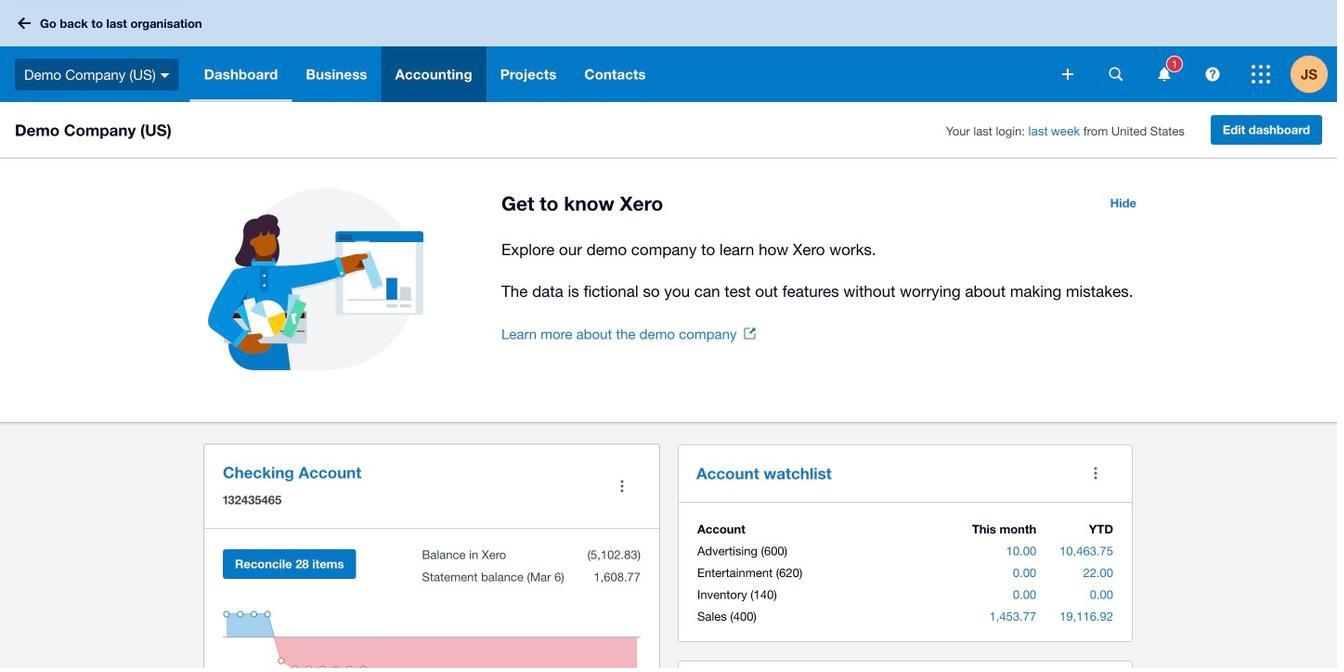 Task type: vqa. For each thing, say whether or not it's contained in the screenshot.
leftmost of
no



Task type: describe. For each thing, give the bounding box(es) containing it.
manage menu toggle image
[[604, 468, 641, 505]]

2 horizontal spatial svg image
[[1206, 67, 1220, 81]]

intro banner body element
[[502, 237, 1148, 305]]



Task type: locate. For each thing, give the bounding box(es) containing it.
svg image
[[1252, 65, 1271, 84], [1110, 67, 1124, 81], [1159, 67, 1171, 81], [160, 73, 170, 78]]

0 horizontal spatial svg image
[[18, 17, 31, 29]]

svg image
[[18, 17, 31, 29], [1206, 67, 1220, 81], [1063, 69, 1074, 80]]

1 horizontal spatial svg image
[[1063, 69, 1074, 80]]

banner
[[0, 0, 1338, 102]]



